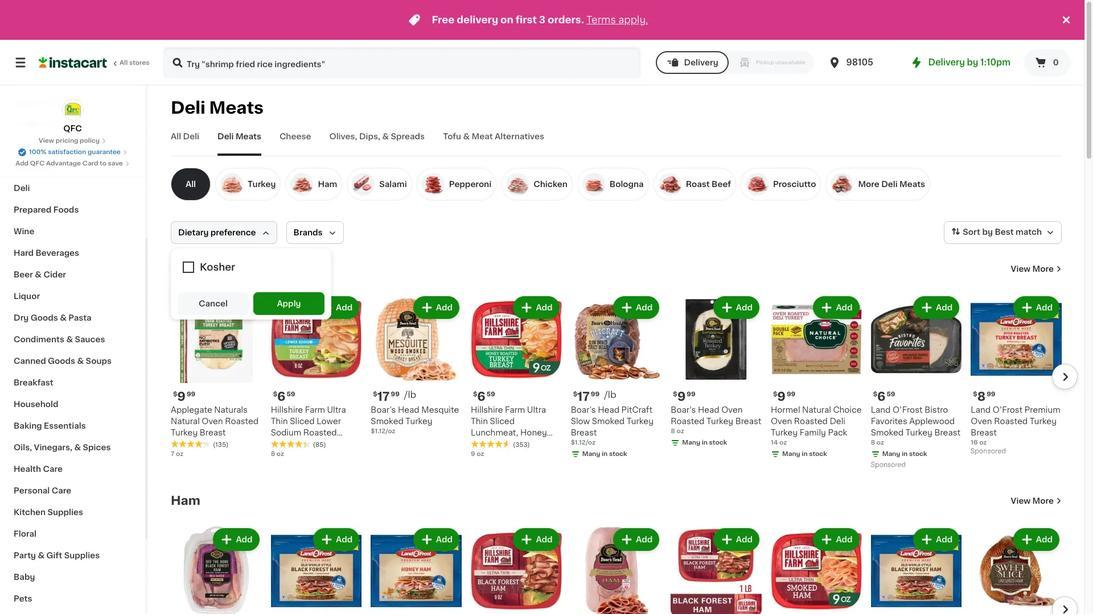 Task type: locate. For each thing, give the bounding box(es) containing it.
0 horizontal spatial $ 9 99
[[173, 391, 195, 403]]

pepperoni image
[[422, 173, 444, 196]]

deli right all deli
[[217, 133, 234, 141]]

1 farm from the left
[[505, 406, 525, 414]]

$ 6 59 up sodium
[[273, 391, 295, 403]]

view inside the view pricing policy link
[[39, 138, 54, 144]]

1 vertical spatial meats
[[236, 133, 261, 141]]

oils, vinegars, & spices
[[14, 444, 111, 452]]

save
[[108, 161, 123, 167]]

2 vertical spatial meats
[[900, 180, 925, 188]]

& inside meat & seafood link
[[37, 98, 43, 106]]

all left the turkey icon
[[186, 180, 196, 188]]

2 horizontal spatial smoked
[[871, 429, 904, 437]]

deli inside hormel natural choice oven roasted deli turkey family pack 14 oz
[[830, 418, 845, 426]]

hillshire farm ultra thin sliced lunchmeat, honey roasted turkey
[[471, 406, 547, 448]]

1 horizontal spatial ham
[[318, 180, 337, 188]]

2 boar's from the left
[[571, 406, 596, 414]]

1 land from the left
[[871, 406, 891, 414]]

turkey
[[248, 180, 276, 188], [171, 263, 215, 275], [406, 418, 432, 426], [627, 418, 654, 426], [706, 418, 733, 426], [1030, 418, 1057, 426], [171, 429, 198, 437], [771, 429, 798, 437], [906, 429, 932, 437], [506, 440, 533, 448], [271, 440, 298, 448]]

thin for hillshire farm ultra thin sliced lunchmeat, honey roasted turkey
[[471, 418, 488, 426]]

ham link down cheese link
[[285, 168, 342, 201]]

stock for oz
[[709, 440, 727, 446]]

0 vertical spatial view more
[[1011, 265, 1054, 273]]

thin inside hillshire farm ultra thin sliced lower sodium roasted turkey breast
[[271, 418, 288, 426]]

2 vertical spatial view
[[1011, 497, 1031, 505]]

5 99 from the left
[[687, 391, 695, 398]]

turkey inside boar's head oven roasted turkey breast 8 oz
[[706, 418, 733, 426]]

1 horizontal spatial delivery
[[928, 58, 965, 67]]

7 $ from the left
[[673, 391, 677, 398]]

goods
[[31, 314, 58, 322], [48, 358, 75, 365]]

0 horizontal spatial sponsored badge image
[[871, 462, 905, 469]]

2 vertical spatial more
[[1032, 497, 1054, 505]]

1 /lb from the left
[[404, 390, 416, 399]]

view
[[39, 138, 54, 144], [1011, 265, 1031, 273], [1011, 497, 1031, 505]]

deli right more deli meats 'image' at the top right of page
[[881, 180, 898, 188]]

1 horizontal spatial smoked
[[592, 418, 625, 426]]

0 horizontal spatial qfc
[[30, 161, 45, 167]]

sliced up sodium
[[290, 418, 315, 426]]

0 vertical spatial care
[[43, 466, 63, 474]]

2 horizontal spatial boar's
[[671, 406, 696, 414]]

99 up applegate
[[187, 391, 195, 398]]

1 horizontal spatial thin
[[471, 418, 488, 426]]

2 17 from the left
[[577, 391, 590, 403]]

by inside field
[[982, 228, 993, 236]]

ham
[[318, 180, 337, 188], [171, 495, 200, 507]]

59 up hillshire farm ultra thin sliced lower sodium roasted turkey breast
[[287, 391, 295, 398]]

prosciutto
[[773, 180, 816, 188]]

$ 9 99 up applegate
[[173, 391, 195, 403]]

99 inside the "$ 8 99"
[[987, 391, 995, 398]]

smoked right 'slow'
[[592, 418, 625, 426]]

0 horizontal spatial ultra
[[327, 406, 346, 414]]

1 o'frost from the left
[[893, 406, 923, 414]]

boar's head pitcraft slow smoked turkey breast $1.12/oz
[[571, 406, 654, 446]]

3 $ from the left
[[773, 391, 777, 398]]

item carousel region
[[155, 290, 1078, 476], [171, 522, 1078, 615]]

qfc up the view pricing policy link
[[63, 125, 82, 133]]

brands
[[294, 229, 323, 237]]

3 head from the left
[[698, 406, 719, 414]]

2 59 from the left
[[287, 391, 295, 398]]

deli link
[[7, 178, 138, 199]]

$1.12/oz down 'slow'
[[571, 440, 595, 446]]

$17.99 per pound element
[[371, 390, 462, 405], [571, 390, 662, 405]]

1 horizontal spatial head
[[598, 406, 619, 414]]

by right sort
[[982, 228, 993, 236]]

$ for boar's head oven roasted turkey breast
[[673, 391, 677, 398]]

pepperoni link
[[417, 168, 497, 201]]

1 horizontal spatial turkey link
[[215, 168, 281, 201]]

many in stock for family
[[782, 451, 827, 458]]

$17.99 per pound element up boar's head mesquite smoked turkey $1.12/oz
[[371, 390, 462, 405]]

2 sliced from the left
[[290, 418, 315, 426]]

meats inside more deli meats link
[[900, 180, 925, 188]]

0 horizontal spatial sliced
[[290, 418, 315, 426]]

sponsored badge image down 16
[[971, 449, 1005, 455]]

9 up boar's head oven roasted turkey breast 8 oz
[[677, 391, 686, 403]]

many in stock for oz
[[682, 440, 727, 446]]

2 $17.99 per pound element from the left
[[571, 390, 662, 405]]

0 vertical spatial view more link
[[1011, 264, 1062, 275]]

& left the spices
[[74, 444, 81, 452]]

sliced for honey
[[490, 418, 515, 426]]

$ 9 99 for boar's head oven roasted turkey breast
[[673, 391, 695, 403]]

oven inside boar's head oven roasted turkey breast 8 oz
[[721, 406, 743, 414]]

many in stock down boar's head pitcraft slow smoked turkey breast $1.12/oz
[[582, 451, 627, 458]]

0 vertical spatial view
[[39, 138, 54, 144]]

pepperoni
[[449, 180, 491, 188]]

0 horizontal spatial farm
[[305, 406, 325, 414]]

6 99 from the left
[[987, 391, 995, 398]]

8 inside product "group"
[[977, 391, 986, 403]]

1 horizontal spatial 6
[[477, 391, 485, 403]]

$ up applegate
[[173, 391, 177, 398]]

in down family
[[802, 451, 808, 458]]

17 for $ 17 99
[[377, 391, 390, 403]]

premium
[[1025, 406, 1060, 414]]

sliced for sodium
[[290, 418, 315, 426]]

0 horizontal spatial turkey link
[[171, 262, 215, 276]]

beer
[[14, 271, 33, 279]]

ultra for hillshire farm ultra thin sliced lunchmeat, honey roasted turkey
[[527, 406, 546, 414]]

roast
[[686, 180, 710, 188]]

1 vertical spatial sponsored badge image
[[871, 462, 905, 469]]

o'frost for roasted
[[993, 406, 1023, 414]]

bologna image
[[582, 173, 605, 196]]

all deli link
[[171, 131, 199, 156]]

& inside oils, vinegars, & spices link
[[74, 444, 81, 452]]

add qfc advantage card to save link
[[15, 159, 130, 169]]

o'frost down the "$ 8 99"
[[993, 406, 1023, 414]]

ultra up the honey
[[527, 406, 546, 414]]

9 $ from the left
[[973, 391, 977, 398]]

head inside boar's head pitcraft slow smoked turkey breast $1.12/oz
[[598, 406, 619, 414]]

0 button
[[1024, 49, 1071, 76]]

2 view more link from the top
[[1011, 496, 1062, 507]]

item carousel region containing add
[[171, 522, 1078, 615]]

o'frost inside land o'frost bistro favorites applewood smoked turkey breast 8 oz
[[893, 406, 923, 414]]

/lb up boar's head pitcraft slow smoked turkey breast $1.12/oz
[[604, 390, 616, 399]]

$ up sodium
[[273, 391, 277, 398]]

turkey inside hormel natural choice oven roasted deli turkey family pack 14 oz
[[771, 429, 798, 437]]

many down 'slow'
[[582, 451, 600, 458]]

3 59 from the left
[[887, 391, 895, 398]]

1 vertical spatial more
[[1032, 265, 1054, 273]]

$ for land o'frost bistro favorites applewood smoked turkey breast
[[873, 391, 877, 398]]

view pricing policy link
[[39, 137, 107, 146]]

ultra
[[527, 406, 546, 414], [327, 406, 346, 414]]

& right tofu on the left top of page
[[463, 133, 470, 141]]

17 up 'slow'
[[577, 391, 590, 403]]

1 horizontal spatial qfc
[[63, 125, 82, 133]]

1 head from the left
[[398, 406, 419, 414]]

all left stores
[[120, 60, 128, 66]]

oven for applegate naturals natural oven roasted turkey breast
[[202, 418, 223, 426]]

oven inside the applegate naturals natural oven roasted turkey breast
[[202, 418, 223, 426]]

in for $1.12/oz
[[602, 451, 608, 458]]

many
[[682, 440, 700, 446], [782, 451, 800, 458], [582, 451, 600, 458], [882, 451, 900, 458]]

1 $17.99 per pound element from the left
[[371, 390, 462, 405]]

lunchmeat,
[[471, 429, 518, 437]]

2 farm from the left
[[305, 406, 325, 414]]

$1.12/oz down $ 17 99
[[371, 428, 395, 435]]

deli meats up deli meats link
[[171, 100, 264, 116]]

care up kitchen supplies link
[[52, 487, 71, 495]]

baby
[[14, 574, 35, 582]]

free delivery on first 3 orders. terms apply.
[[432, 15, 648, 24]]

0 vertical spatial qfc
[[63, 125, 82, 133]]

oz inside hormel natural choice oven roasted deli turkey family pack 14 oz
[[779, 440, 787, 446]]

deli up pack
[[830, 418, 845, 426]]

$1.12/oz inside boar's head mesquite smoked turkey $1.12/oz
[[371, 428, 395, 435]]

6 for hillshire farm ultra thin sliced lunchmeat, honey roasted turkey
[[477, 391, 485, 403]]

59 up favorites in the bottom right of the page
[[887, 391, 895, 398]]

1 horizontal spatial $1.12/oz
[[571, 440, 595, 446]]

many in stock
[[682, 440, 727, 446], [782, 451, 827, 458], [582, 451, 627, 458], [882, 451, 927, 458]]

1 vertical spatial ham link
[[171, 495, 200, 508]]

1 horizontal spatial natural
[[802, 406, 831, 414]]

turkey inside turkey link
[[248, 180, 276, 188]]

spices
[[83, 444, 111, 452]]

1 horizontal spatial by
[[982, 228, 993, 236]]

o'frost up favorites in the bottom right of the page
[[893, 406, 923, 414]]

land inside land o'frost premium oven roasted turkey breast 16 oz
[[971, 406, 991, 414]]

1 horizontal spatial 59
[[487, 391, 495, 398]]

smoked down $ 17 99
[[371, 418, 404, 426]]

sliced inside hillshire farm ultra thin sliced lower sodium roasted turkey breast
[[290, 418, 315, 426]]

many in stock down family
[[782, 451, 827, 458]]

59 up hillshire farm ultra thin sliced lunchmeat, honey roasted turkey
[[487, 391, 495, 398]]

1 thin from the left
[[471, 418, 488, 426]]

1 horizontal spatial hillshire
[[471, 406, 503, 414]]

boar's inside boar's head pitcraft slow smoked turkey breast $1.12/oz
[[571, 406, 596, 414]]

sponsored badge image for 8
[[971, 449, 1005, 455]]

delivery by 1:10pm
[[928, 58, 1011, 67]]

prosciutto image
[[746, 173, 769, 196]]

applewood
[[909, 418, 955, 426]]

sponsored badge image down favorites in the bottom right of the page
[[871, 462, 905, 469]]

& left the candy
[[45, 120, 52, 128]]

care
[[43, 466, 63, 474], [52, 487, 71, 495]]

land for oven
[[971, 406, 991, 414]]

boar's inside boar's head mesquite smoked turkey $1.12/oz
[[371, 406, 396, 414]]

many in stock down land o'frost bistro favorites applewood smoked turkey breast 8 oz
[[882, 451, 927, 458]]

8 inside land o'frost bistro favorites applewood smoked turkey breast 8 oz
[[871, 440, 875, 446]]

stock down land o'frost bistro favorites applewood smoked turkey breast 8 oz
[[909, 451, 927, 458]]

&
[[37, 98, 43, 106], [45, 120, 52, 128], [382, 133, 389, 141], [463, 133, 470, 141], [35, 271, 42, 279], [60, 314, 67, 322], [66, 336, 73, 344], [77, 358, 84, 365], [74, 444, 81, 452], [38, 552, 44, 560]]

qfc
[[63, 125, 82, 133], [30, 161, 45, 167]]

farm inside hillshire farm ultra thin sliced lower sodium roasted turkey breast
[[305, 406, 325, 414]]

bakery link
[[7, 156, 138, 178]]

view for ham
[[1011, 497, 1031, 505]]

pack
[[828, 429, 847, 437]]

brands button
[[286, 221, 344, 244]]

0 horizontal spatial $17.99 per pound element
[[371, 390, 462, 405]]

natural up family
[[802, 406, 831, 414]]

land up favorites in the bottom right of the page
[[871, 406, 891, 414]]

in down boar's head pitcraft slow smoked turkey breast $1.12/oz
[[602, 451, 608, 458]]

17 inside $ 17 99 /lb
[[577, 391, 590, 403]]

2 view more from the top
[[1011, 497, 1054, 505]]

(353)
[[513, 442, 530, 448]]

2 /lb from the left
[[604, 390, 616, 399]]

$ up lunchmeat,
[[473, 391, 477, 398]]

ham down '7 oz'
[[171, 495, 200, 507]]

service type group
[[656, 51, 814, 74]]

dietary preference
[[178, 229, 256, 237]]

$ for hillshire farm ultra thin sliced lunchmeat, honey roasted turkey
[[473, 391, 477, 398]]

1 hillshire from the left
[[471, 406, 503, 414]]

17
[[377, 391, 390, 403], [577, 391, 590, 403]]

in down boar's head oven roasted turkey breast 8 oz
[[702, 440, 708, 446]]

0 horizontal spatial smoked
[[371, 418, 404, 426]]

care for personal care
[[52, 487, 71, 495]]

59
[[487, 391, 495, 398], [287, 391, 295, 398], [887, 391, 895, 398]]

thin up sodium
[[271, 418, 288, 426]]

head inside boar's head mesquite smoked turkey $1.12/oz
[[398, 406, 419, 414]]

2 $ from the left
[[473, 391, 477, 398]]

roasted inside hillshire farm ultra thin sliced lower sodium roasted turkey breast
[[303, 429, 337, 437]]

2 thin from the left
[[271, 418, 288, 426]]

by left 1:10pm
[[967, 58, 978, 67]]

honey
[[520, 429, 547, 437]]

& left seafood at the left
[[37, 98, 43, 106]]

1 horizontal spatial $17.99 per pound element
[[571, 390, 662, 405]]

8
[[977, 391, 986, 403], [671, 428, 675, 435], [871, 440, 875, 446], [271, 451, 275, 458]]

$ for hillshire farm ultra thin sliced lower sodium roasted turkey breast
[[273, 391, 277, 398]]

goods up condiments
[[31, 314, 58, 322]]

satisfaction
[[48, 149, 86, 155]]

liquor link
[[7, 286, 138, 307]]

99 up land o'frost premium oven roasted turkey breast 16 oz at the right bottom of the page
[[987, 391, 995, 398]]

1 horizontal spatial farm
[[505, 406, 525, 414]]

0 horizontal spatial $ 6 59
[[273, 391, 295, 403]]

1 view more from the top
[[1011, 265, 1054, 273]]

hillshire for hillshire farm ultra thin sliced lower sodium roasted turkey breast
[[271, 406, 303, 414]]

in
[[702, 440, 708, 446], [802, 451, 808, 458], [602, 451, 608, 458], [902, 451, 908, 458]]

1 horizontal spatial /lb
[[604, 390, 616, 399]]

$ inside $ 17 99
[[373, 391, 377, 398]]

99 for boar's head oven roasted turkey breast
[[687, 391, 695, 398]]

thin up lunchmeat,
[[471, 418, 488, 426]]

pets
[[14, 595, 32, 603]]

1 horizontal spatial sponsored badge image
[[971, 449, 1005, 455]]

hillshire farm ultra thin sliced lower sodium roasted turkey breast
[[271, 406, 346, 448]]

$ up 16
[[973, 391, 977, 398]]

1 vertical spatial care
[[52, 487, 71, 495]]

1 boar's from the left
[[371, 406, 396, 414]]

1 ultra from the left
[[527, 406, 546, 414]]

1 vertical spatial view more
[[1011, 497, 1054, 505]]

view more
[[1011, 265, 1054, 273], [1011, 497, 1054, 505]]

0 vertical spatial $1.12/oz
[[371, 428, 395, 435]]

view for turkey
[[1011, 265, 1031, 273]]

many down family
[[782, 451, 800, 458]]

land for favorites
[[871, 406, 891, 414]]

0 vertical spatial all
[[120, 60, 128, 66]]

thin
[[471, 418, 488, 426], [271, 418, 288, 426]]

$ 8 99
[[973, 391, 995, 403]]

2 $ 9 99 from the left
[[773, 391, 795, 403]]

smoked inside boar's head mesquite smoked turkey $1.12/oz
[[371, 418, 404, 426]]

delivery inside "button"
[[684, 59, 718, 67]]

6 up lunchmeat,
[[477, 391, 485, 403]]

& left the pasta
[[60, 314, 67, 322]]

1 horizontal spatial boar's
[[571, 406, 596, 414]]

prepared
[[14, 206, 51, 214]]

9 up hormel on the bottom of the page
[[777, 391, 786, 403]]

land down the "$ 8 99"
[[971, 406, 991, 414]]

0 horizontal spatial head
[[398, 406, 419, 414]]

1 horizontal spatial all
[[171, 133, 181, 141]]

99 for land o'frost premium oven roasted turkey breast
[[987, 391, 995, 398]]

$ 6 59 up lunchmeat,
[[473, 391, 495, 403]]

1 horizontal spatial $ 6 59
[[473, 391, 495, 403]]

many down favorites in the bottom right of the page
[[882, 451, 900, 458]]

& inside canned goods & soups 'link'
[[77, 358, 84, 365]]

0 horizontal spatial natural
[[171, 418, 200, 426]]

2 vertical spatial all
[[186, 180, 196, 188]]

boar's up 'slow'
[[571, 406, 596, 414]]

0 horizontal spatial all
[[120, 60, 128, 66]]

natural down applegate
[[171, 418, 200, 426]]

hillshire inside hillshire farm ultra thin sliced lower sodium roasted turkey breast
[[271, 406, 303, 414]]

sponsored badge image
[[971, 449, 1005, 455], [871, 462, 905, 469]]

0 horizontal spatial /lb
[[404, 390, 416, 399]]

0 vertical spatial item carousel region
[[155, 290, 1078, 476]]

$ 9 99
[[173, 391, 195, 403], [773, 391, 795, 403], [673, 391, 695, 403]]

4 $ from the left
[[273, 391, 277, 398]]

oz inside land o'frost premium oven roasted turkey breast 16 oz
[[979, 440, 987, 446]]

2 horizontal spatial head
[[698, 406, 719, 414]]

1 vertical spatial item carousel region
[[171, 522, 1078, 615]]

care for health care
[[43, 466, 63, 474]]

breakfast link
[[7, 372, 138, 394]]

many down boar's head oven roasted turkey breast 8 oz
[[682, 440, 700, 446]]

2 o'frost from the left
[[993, 406, 1023, 414]]

ham image
[[291, 173, 313, 196]]

goods inside 'link'
[[48, 358, 75, 365]]

1 $ 9 99 from the left
[[173, 391, 195, 403]]

59 for hillshire farm ultra thin sliced lower sodium roasted turkey breast
[[287, 391, 295, 398]]

2 horizontal spatial $ 6 59
[[873, 391, 895, 403]]

1 vertical spatial supplies
[[64, 552, 100, 560]]

2 horizontal spatial all
[[186, 180, 196, 188]]

$ 6 59 for hillshire farm ultra thin sliced lower sodium roasted turkey breast
[[273, 391, 295, 403]]

99 up hormel on the bottom of the page
[[787, 391, 795, 398]]

add button
[[214, 298, 258, 318], [314, 298, 358, 318], [414, 298, 458, 318], [514, 298, 558, 318], [614, 298, 658, 318], [714, 298, 758, 318], [814, 298, 858, 318], [914, 298, 958, 318], [1014, 298, 1058, 318], [214, 530, 258, 550], [314, 530, 358, 550], [414, 530, 458, 550], [514, 530, 558, 550], [614, 530, 658, 550], [714, 530, 758, 550], [814, 530, 858, 550], [914, 530, 958, 550], [1014, 530, 1058, 550]]

ultra inside hillshire farm ultra thin sliced lower sodium roasted turkey breast
[[327, 406, 346, 414]]

instacart logo image
[[39, 56, 107, 69]]

0 vertical spatial ham
[[318, 180, 337, 188]]

9 for boar's head oven roasted turkey breast
[[677, 391, 686, 403]]

oven inside hormel natural choice oven roasted deli turkey family pack 14 oz
[[771, 418, 792, 426]]

0 horizontal spatial o'frost
[[893, 406, 923, 414]]

oven up 16
[[971, 418, 992, 426]]

ultra for hillshire farm ultra thin sliced lower sodium roasted turkey breast
[[327, 406, 346, 414]]

farm inside hillshire farm ultra thin sliced lunchmeat, honey roasted turkey
[[505, 406, 525, 414]]

$ up boar's head mesquite smoked turkey $1.12/oz
[[373, 391, 377, 398]]

oven left hormel on the bottom of the page
[[721, 406, 743, 414]]

1 horizontal spatial 17
[[577, 391, 590, 403]]

bistro
[[925, 406, 948, 414]]

$ 9 99 for applegate naturals natural oven roasted turkey breast
[[173, 391, 195, 403]]

sliced inside hillshire farm ultra thin sliced lunchmeat, honey roasted turkey
[[490, 418, 515, 426]]

ham right ham icon
[[318, 180, 337, 188]]

hillshire inside hillshire farm ultra thin sliced lunchmeat, honey roasted turkey
[[471, 406, 503, 414]]

natural
[[802, 406, 831, 414], [171, 418, 200, 426]]

1 99 from the left
[[187, 391, 195, 398]]

0 horizontal spatial meat
[[14, 98, 35, 106]]

$ for hormel natural choice oven roasted deli turkey family pack
[[773, 391, 777, 398]]

6 up favorites in the bottom right of the page
[[877, 391, 886, 403]]

3
[[539, 15, 545, 24]]

$ 9 99 up boar's head oven roasted turkey breast 8 oz
[[673, 391, 695, 403]]

apply.
[[618, 15, 648, 24]]

stores
[[129, 60, 150, 66]]

1 6 from the left
[[477, 391, 485, 403]]

roasted
[[225, 418, 259, 426], [794, 418, 828, 426], [671, 418, 704, 426], [994, 418, 1028, 426], [303, 429, 337, 437], [471, 440, 504, 448]]

farm up lower
[[305, 406, 325, 414]]

sort
[[963, 228, 980, 236]]

1 vertical spatial $1.12/oz
[[571, 440, 595, 446]]

1 vertical spatial all
[[171, 133, 181, 141]]

99
[[187, 391, 195, 398], [787, 391, 795, 398], [391, 391, 400, 398], [591, 391, 600, 398], [687, 391, 695, 398], [987, 391, 995, 398]]

sliced
[[490, 418, 515, 426], [290, 418, 315, 426]]

dry
[[14, 314, 29, 322]]

stock for breast
[[909, 451, 927, 458]]

boar's right pitcraft
[[671, 406, 696, 414]]

turkey inside the applegate naturals natural oven roasted turkey breast
[[171, 429, 198, 437]]

oven for hormel natural choice oven roasted deli turkey family pack 14 oz
[[771, 418, 792, 426]]

turkey inside hillshire farm ultra thin sliced lower sodium roasted turkey breast
[[271, 440, 298, 448]]

boar's inside boar's head oven roasted turkey breast 8 oz
[[671, 406, 696, 414]]

turkey inside boar's head mesquite smoked turkey $1.12/oz
[[406, 418, 432, 426]]

2 99 from the left
[[787, 391, 795, 398]]

99 up boar's head pitcraft slow smoked turkey breast $1.12/oz
[[591, 391, 600, 398]]

2 hillshire from the left
[[271, 406, 303, 414]]

view more link for turkey
[[1011, 264, 1062, 275]]

meat & seafood
[[14, 98, 80, 106]]

land inside land o'frost bistro favorites applewood smoked turkey breast 8 oz
[[871, 406, 891, 414]]

3 99 from the left
[[391, 391, 400, 398]]

2 horizontal spatial 6
[[877, 391, 886, 403]]

$ 9 99 for hormel natural choice oven roasted deli turkey family pack
[[773, 391, 795, 403]]

dry goods & pasta link
[[7, 307, 138, 329]]

roasted inside hillshire farm ultra thin sliced lunchmeat, honey roasted turkey
[[471, 440, 504, 448]]

1 $ 6 59 from the left
[[473, 391, 495, 403]]

/lb
[[404, 390, 416, 399], [604, 390, 616, 399]]

$ 9 99 up hormel on the bottom of the page
[[773, 391, 795, 403]]

0 vertical spatial sponsored badge image
[[971, 449, 1005, 455]]

kitchen supplies
[[14, 509, 83, 517]]

oven down naturals
[[202, 418, 223, 426]]

6 $ from the left
[[573, 391, 577, 398]]

vinegars,
[[34, 444, 72, 452]]

1 vertical spatial view
[[1011, 265, 1031, 273]]

2 land from the left
[[971, 406, 991, 414]]

ultra up lower
[[327, 406, 346, 414]]

2 head from the left
[[598, 406, 619, 414]]

land o'frost premium oven roasted turkey breast 16 oz
[[971, 406, 1060, 446]]

0 vertical spatial ham link
[[285, 168, 342, 201]]

0 horizontal spatial ham
[[171, 495, 200, 507]]

1 view more link from the top
[[1011, 264, 1062, 275]]

all up all link on the left of page
[[171, 133, 181, 141]]

qfc logo image
[[62, 99, 83, 121]]

ham link down '7 oz'
[[171, 495, 200, 508]]

delivery
[[928, 58, 965, 67], [684, 59, 718, 67]]

1 vertical spatial meat
[[472, 133, 493, 141]]

3 $ 9 99 from the left
[[673, 391, 695, 403]]

thin inside hillshire farm ultra thin sliced lunchmeat, honey roasted turkey
[[471, 418, 488, 426]]

farm up the honey
[[505, 406, 525, 414]]

1 horizontal spatial sliced
[[490, 418, 515, 426]]

0 horizontal spatial by
[[967, 58, 978, 67]]

5 $ from the left
[[373, 391, 377, 398]]

$ up boar's head oven roasted turkey breast 8 oz
[[673, 391, 677, 398]]

dips,
[[359, 133, 380, 141]]

/lb right $ 17 99
[[404, 390, 416, 399]]

bologna link
[[577, 168, 649, 201]]

many in stock for breast
[[882, 451, 927, 458]]

deli meats up the turkey icon
[[217, 133, 261, 141]]

item carousel region containing 9
[[155, 290, 1078, 476]]

8 $ from the left
[[873, 391, 877, 398]]

roasted inside the applegate naturals natural oven roasted turkey breast
[[225, 418, 259, 426]]

boar's for /lb
[[571, 406, 596, 414]]

pitcraft
[[621, 406, 652, 414]]

0 vertical spatial turkey link
[[215, 168, 281, 201]]

0 horizontal spatial land
[[871, 406, 891, 414]]

head inside boar's head oven roasted turkey breast 8 oz
[[698, 406, 719, 414]]

1 horizontal spatial meat
[[472, 133, 493, 141]]

$1.12/oz
[[371, 428, 395, 435], [571, 440, 595, 446]]

1 sliced from the left
[[490, 418, 515, 426]]

1 horizontal spatial land
[[971, 406, 991, 414]]

0 horizontal spatial thin
[[271, 418, 288, 426]]

$17.99 per pound element up pitcraft
[[571, 390, 662, 405]]

more deli meats
[[858, 180, 925, 188]]

hillshire up sodium
[[271, 406, 303, 414]]

supplies up floral link
[[48, 509, 83, 517]]

0 vertical spatial more
[[858, 180, 879, 188]]

& left gift
[[38, 552, 44, 560]]

1 59 from the left
[[487, 391, 495, 398]]

supplies up baby link
[[64, 552, 100, 560]]

o'frost for applewood
[[893, 406, 923, 414]]

$ up hormel on the bottom of the page
[[773, 391, 777, 398]]

ultra inside hillshire farm ultra thin sliced lunchmeat, honey roasted turkey
[[527, 406, 546, 414]]

head
[[398, 406, 419, 414], [598, 406, 619, 414], [698, 406, 719, 414]]

naturals
[[214, 406, 248, 414]]

all stores link
[[39, 47, 150, 79]]

9 for applegate naturals natural oven roasted turkey breast
[[177, 391, 186, 403]]

0 vertical spatial meat
[[14, 98, 35, 106]]

stock
[[709, 440, 727, 446], [809, 451, 827, 458], [609, 451, 627, 458], [909, 451, 927, 458]]

1 vertical spatial view more link
[[1011, 496, 1062, 507]]

& inside 'party & gift supplies' "link"
[[38, 552, 44, 560]]

0 horizontal spatial 17
[[377, 391, 390, 403]]

1 17 from the left
[[377, 391, 390, 403]]

2 horizontal spatial $ 9 99
[[773, 391, 795, 403]]

$ inside the "$ 8 99"
[[973, 391, 977, 398]]

dietary
[[178, 229, 209, 237]]

$ 6 59 up favorites in the bottom right of the page
[[873, 391, 895, 403]]

& right beer
[[35, 271, 42, 279]]

3 boar's from the left
[[671, 406, 696, 414]]

qfc down 100%
[[30, 161, 45, 167]]

None search field
[[163, 47, 641, 79]]

2 6 from the left
[[277, 391, 285, 403]]

0 horizontal spatial $1.12/oz
[[371, 428, 395, 435]]

chicken
[[534, 180, 568, 188]]

0 horizontal spatial delivery
[[684, 59, 718, 67]]

2 $ 6 59 from the left
[[273, 391, 295, 403]]

many for $1.12/oz
[[582, 451, 600, 458]]

0 horizontal spatial ham link
[[171, 495, 200, 508]]

1 horizontal spatial $ 9 99
[[673, 391, 695, 403]]

0 vertical spatial by
[[967, 58, 978, 67]]

meat up snacks
[[14, 98, 35, 106]]

2 horizontal spatial 59
[[887, 391, 895, 398]]

hormel natural choice oven roasted deli turkey family pack 14 oz
[[771, 406, 862, 446]]

breast inside land o'frost bistro favorites applewood smoked turkey breast 8 oz
[[934, 429, 961, 437]]

0 horizontal spatial hillshire
[[271, 406, 303, 414]]

1 $ from the left
[[173, 391, 177, 398]]

oven inside land o'frost premium oven roasted turkey breast 16 oz
[[971, 418, 992, 426]]

head for 9
[[698, 406, 719, 414]]

item carousel region for turkey
[[155, 290, 1078, 476]]

stock down boar's head oven roasted turkey breast 8 oz
[[709, 440, 727, 446]]

$ 6 59
[[473, 391, 495, 403], [273, 391, 295, 403], [873, 391, 895, 403]]

in for family
[[802, 451, 808, 458]]

99 inside $ 17 99 /lb
[[591, 391, 600, 398]]

hard beverages
[[14, 249, 79, 257]]

4 99 from the left
[[591, 391, 600, 398]]

2 ultra from the left
[[327, 406, 346, 414]]

breakfast
[[14, 379, 53, 387]]

in for oz
[[702, 440, 708, 446]]

0 horizontal spatial 59
[[287, 391, 295, 398]]

view more link for ham
[[1011, 496, 1062, 507]]

0 vertical spatial deli meats
[[171, 100, 264, 116]]

o'frost inside land o'frost premium oven roasted turkey breast 16 oz
[[993, 406, 1023, 414]]

0 horizontal spatial 6
[[277, 391, 285, 403]]

deli up all link on the left of page
[[183, 133, 199, 141]]

oven down hormel on the bottom of the page
[[771, 418, 792, 426]]

in down land o'frost bistro favorites applewood smoked turkey breast 8 oz
[[902, 451, 908, 458]]

product group
[[171, 294, 262, 459], [271, 294, 362, 459], [371, 294, 462, 436], [471, 294, 562, 459], [571, 294, 662, 462], [671, 294, 762, 450], [771, 294, 862, 462], [871, 294, 962, 472], [971, 294, 1062, 458], [171, 526, 262, 615], [271, 526, 362, 615], [371, 526, 462, 615], [471, 526, 562, 615], [571, 526, 662, 615], [671, 526, 762, 615], [771, 526, 862, 615], [871, 526, 962, 615], [971, 526, 1062, 615]]



Task type: describe. For each thing, give the bounding box(es) containing it.
condiments & sauces
[[14, 336, 105, 344]]

limited time offer region
[[0, 0, 1059, 40]]

apply
[[277, 300, 301, 308]]

9 down lunchmeat,
[[471, 451, 475, 458]]

on
[[500, 15, 513, 24]]

stock for family
[[809, 451, 827, 458]]

1 horizontal spatial ham link
[[285, 168, 342, 201]]

delivery by 1:10pm link
[[910, 56, 1011, 69]]

bologna
[[610, 180, 644, 188]]

sponsored badge image for 6
[[871, 462, 905, 469]]

farm for lower
[[305, 406, 325, 414]]

dietary preference button
[[171, 221, 277, 244]]

99 for hormel natural choice oven roasted deli turkey family pack
[[787, 391, 795, 398]]

personal
[[14, 487, 50, 495]]

more deli meats link
[[826, 168, 930, 201]]

1:10pm
[[980, 58, 1011, 67]]

14
[[771, 440, 778, 446]]

roasted inside land o'frost premium oven roasted turkey breast 16 oz
[[994, 418, 1028, 426]]

olives,
[[329, 133, 357, 141]]

policy
[[80, 138, 100, 144]]

chicken image
[[506, 173, 529, 196]]

oils,
[[14, 444, 32, 452]]

$ 17 99
[[373, 391, 400, 403]]

salami image
[[352, 173, 375, 196]]

1 vertical spatial turkey link
[[171, 262, 215, 276]]

seafood
[[45, 98, 80, 106]]

health care
[[14, 466, 63, 474]]

(85)
[[313, 442, 326, 448]]

head for /lb
[[598, 406, 619, 414]]

baking essentials
[[14, 422, 86, 430]]

cider
[[44, 271, 66, 279]]

breast inside boar's head pitcraft slow smoked turkey breast $1.12/oz
[[571, 429, 597, 437]]

party & gift supplies
[[14, 552, 100, 560]]

$ 6 59 for hillshire farm ultra thin sliced lunchmeat, honey roasted turkey
[[473, 391, 495, 403]]

boar's for 9
[[671, 406, 696, 414]]

beverages
[[36, 249, 79, 257]]

& inside tofu & meat alternatives link
[[463, 133, 470, 141]]

guarantee
[[88, 149, 121, 155]]

delivery button
[[656, 51, 729, 74]]

sauces
[[75, 336, 105, 344]]

& inside snacks & candy link
[[45, 120, 52, 128]]

smoked inside boar's head pitcraft slow smoked turkey breast $1.12/oz
[[592, 418, 625, 426]]

all for all stores
[[120, 60, 128, 66]]

deli up all deli
[[171, 100, 205, 116]]

canned
[[14, 358, 46, 365]]

favorites
[[871, 418, 907, 426]]

deli down the bakery
[[14, 184, 30, 192]]

1 vertical spatial qfc
[[30, 161, 45, 167]]

baking
[[14, 422, 42, 430]]

& inside 'condiments & sauces' link
[[66, 336, 73, 344]]

turkey image
[[220, 173, 243, 196]]

sodium
[[271, 429, 301, 437]]

baking essentials link
[[7, 416, 138, 437]]

$17.99 per pound element for boar's head mesquite smoked turkey
[[371, 390, 462, 405]]

match
[[1016, 228, 1042, 236]]

hard
[[14, 249, 34, 257]]

beer & cider link
[[7, 264, 138, 286]]

wine link
[[7, 221, 138, 243]]

smoked inside land o'frost bistro favorites applewood smoked turkey breast 8 oz
[[871, 429, 904, 437]]

add qfc advantage card to save
[[15, 161, 123, 167]]

natural inside hormel natural choice oven roasted deli turkey family pack 14 oz
[[802, 406, 831, 414]]

first
[[516, 15, 537, 24]]

all stores
[[120, 60, 150, 66]]

6 for hillshire farm ultra thin sliced lower sodium roasted turkey breast
[[277, 391, 285, 403]]

delivery
[[457, 15, 498, 24]]

all deli
[[171, 133, 199, 141]]

hard beverages link
[[7, 243, 138, 264]]

17 for $ 17 99 /lb
[[577, 391, 590, 403]]

cheese link
[[279, 131, 311, 156]]

preference
[[211, 229, 256, 237]]

view more for turkey
[[1011, 265, 1054, 273]]

1 vertical spatial ham
[[171, 495, 200, 507]]

$1.12/oz inside boar's head pitcraft slow smoked turkey breast $1.12/oz
[[571, 440, 595, 446]]

59 for hillshire farm ultra thin sliced lunchmeat, honey roasted turkey
[[487, 391, 495, 398]]

goods for canned
[[48, 358, 75, 365]]

floral link
[[7, 524, 138, 545]]

kitchen supplies link
[[7, 502, 138, 524]]

& inside dry goods & pasta link
[[60, 314, 67, 322]]

soups
[[86, 358, 112, 365]]

breast inside hillshire farm ultra thin sliced lower sodium roasted turkey breast
[[300, 440, 326, 448]]

100% satisfaction guarantee
[[29, 149, 121, 155]]

baby link
[[7, 567, 138, 589]]

add button inside product "group"
[[1014, 298, 1058, 318]]

many for family
[[782, 451, 800, 458]]

turkey inside land o'frost premium oven roasted turkey breast 16 oz
[[1030, 418, 1057, 426]]

land o'frost bistro favorites applewood smoked turkey breast 8 oz
[[871, 406, 961, 446]]

gift
[[46, 552, 62, 560]]

delivery for delivery
[[684, 59, 718, 67]]

by for delivery
[[967, 58, 978, 67]]

3 6 from the left
[[877, 391, 886, 403]]

/lb inside $ 17 99 /lb
[[604, 390, 616, 399]]

roasted inside boar's head oven roasted turkey breast 8 oz
[[671, 418, 704, 426]]

view more for ham
[[1011, 497, 1054, 505]]

99 inside $ 17 99
[[391, 391, 400, 398]]

99 for applegate naturals natural oven roasted turkey breast
[[187, 391, 195, 398]]

roasted inside hormel natural choice oven roasted deli turkey family pack 14 oz
[[794, 418, 828, 426]]

prepared foods
[[14, 206, 79, 214]]

tofu & meat alternatives link
[[443, 131, 544, 156]]

$ for applegate naturals natural oven roasted turkey breast
[[173, 391, 177, 398]]

breast inside land o'frost premium oven roasted turkey breast 16 oz
[[971, 429, 997, 437]]

meats inside deli meats link
[[236, 133, 261, 141]]

canned goods & soups link
[[7, 351, 138, 372]]

foods
[[53, 206, 79, 214]]

product group containing 8
[[971, 294, 1062, 458]]

8 inside boar's head oven roasted turkey breast 8 oz
[[671, 428, 675, 435]]

all of 9 group
[[171, 168, 215, 201]]

thin for hillshire farm ultra thin sliced lower sodium roasted turkey breast
[[271, 418, 288, 426]]

view pricing policy
[[39, 138, 100, 144]]

pets link
[[7, 589, 138, 610]]

breast inside boar's head oven roasted turkey breast 8 oz
[[735, 418, 761, 426]]

oils, vinegars, & spices link
[[7, 437, 138, 459]]

9 oz
[[471, 451, 484, 458]]

slow
[[571, 418, 590, 426]]

& inside olives, dips, & spreads link
[[382, 133, 389, 141]]

pricing
[[56, 138, 78, 144]]

roast beef image
[[658, 173, 681, 196]]

dry goods & pasta
[[14, 314, 91, 322]]

0 vertical spatial supplies
[[48, 509, 83, 517]]

7
[[171, 451, 174, 458]]

more for turkey
[[1032, 265, 1054, 273]]

hillshire for hillshire farm ultra thin sliced lunchmeat, honey roasted turkey
[[471, 406, 503, 414]]

8 oz
[[271, 451, 284, 458]]

breast inside the applegate naturals natural oven roasted turkey breast
[[200, 429, 226, 437]]

(135)
[[213, 442, 229, 448]]

$ inside $ 17 99 /lb
[[573, 391, 577, 398]]

oz inside boar's head oven roasted turkey breast 8 oz
[[677, 428, 684, 435]]

9 for hormel natural choice oven roasted deli turkey family pack
[[777, 391, 786, 403]]

terms apply. link
[[586, 15, 648, 24]]

Search field
[[164, 48, 640, 77]]

cancel button
[[178, 293, 249, 315]]

$ for land o'frost premium oven roasted turkey breast
[[973, 391, 977, 398]]

advantage
[[46, 161, 81, 167]]

& inside beer & cider link
[[35, 271, 42, 279]]

liquor
[[14, 293, 40, 301]]

delivery for delivery by 1:10pm
[[928, 58, 965, 67]]

item carousel region for ham
[[171, 522, 1078, 615]]

sort by
[[963, 228, 993, 236]]

best match
[[995, 228, 1042, 236]]

Best match Sort by field
[[944, 221, 1062, 244]]

turkey inside boar's head pitcraft slow smoked turkey breast $1.12/oz
[[627, 418, 654, 426]]

many in stock for $1.12/oz
[[582, 451, 627, 458]]

by for sort
[[982, 228, 993, 236]]

all inside group
[[186, 180, 196, 188]]

party
[[14, 552, 36, 560]]

3 $ 6 59 from the left
[[873, 391, 895, 403]]

applegate
[[171, 406, 212, 414]]

many for oz
[[682, 440, 700, 446]]

natural inside the applegate naturals natural oven roasted turkey breast
[[171, 418, 200, 426]]

condiments & sauces link
[[7, 329, 138, 351]]

applegate naturals natural oven roasted turkey breast
[[171, 406, 259, 437]]

98105 button
[[828, 47, 896, 79]]

all for all deli
[[171, 133, 181, 141]]

wine
[[14, 228, 34, 236]]

stock for $1.12/oz
[[609, 451, 627, 458]]

chicken link
[[501, 168, 573, 201]]

more for ham
[[1032, 497, 1054, 505]]

family
[[800, 429, 826, 437]]

many for breast
[[882, 451, 900, 458]]

oz inside land o'frost bistro favorites applewood smoked turkey breast 8 oz
[[877, 440, 884, 446]]

goods for dry
[[31, 314, 58, 322]]

more deli meats image
[[831, 173, 854, 196]]

household
[[14, 401, 58, 409]]

farm for lunchmeat,
[[505, 406, 525, 414]]

free
[[432, 15, 455, 24]]

roast beef
[[686, 180, 731, 188]]

frozen
[[14, 141, 41, 149]]

oven for land o'frost premium oven roasted turkey breast 16 oz
[[971, 418, 992, 426]]

0 vertical spatial meats
[[209, 100, 264, 116]]

apply button
[[253, 293, 325, 315]]

turkey inside land o'frost bistro favorites applewood smoked turkey breast 8 oz
[[906, 429, 932, 437]]

in for breast
[[902, 451, 908, 458]]

$17.99 per pound element for boar's head pitcraft slow smoked turkey breast
[[571, 390, 662, 405]]

snacks & candy link
[[7, 113, 138, 134]]

1 vertical spatial deli meats
[[217, 133, 261, 141]]

essentials
[[44, 422, 86, 430]]

turkey inside hillshire farm ultra thin sliced lunchmeat, honey roasted turkey
[[506, 440, 533, 448]]

supplies inside "link"
[[64, 552, 100, 560]]



Task type: vqa. For each thing, say whether or not it's contained in the screenshot.


